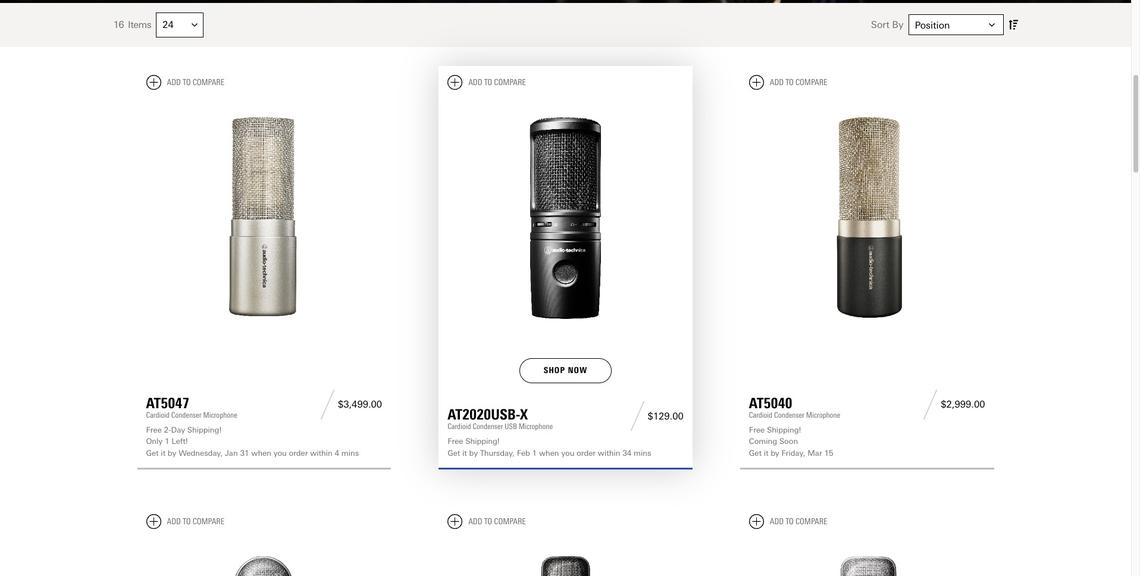 Task type: locate. For each thing, give the bounding box(es) containing it.
2 horizontal spatial divider line image
[[920, 390, 941, 420]]

to for at2020usb x image
[[484, 77, 492, 87]]

free for free shipping! get it by thursday, feb 1 when you order within 34 mins
[[448, 437, 463, 446]]

3 by from the left
[[771, 449, 780, 458]]

2 horizontal spatial cardioid
[[749, 411, 773, 420]]

0 horizontal spatial microphone
[[203, 411, 237, 420]]

2 horizontal spatial free
[[749, 425, 765, 434]]

0 horizontal spatial get
[[146, 449, 159, 458]]

sort by
[[871, 19, 904, 30]]

cardioid up coming
[[749, 411, 773, 420]]

order inside the free shipping! get it by thursday, feb 1 when you order within 34 mins
[[577, 449, 596, 458]]

1 horizontal spatial it
[[462, 449, 467, 458]]

cardioid inside at5040 cardioid condenser microphone
[[749, 411, 773, 420]]

1 horizontal spatial cardioid
[[448, 422, 471, 431]]

3 it from the left
[[764, 449, 769, 458]]

1 horizontal spatial free
[[448, 437, 463, 446]]

3 get from the left
[[749, 449, 762, 458]]

condenser up soon at right
[[774, 411, 805, 420]]

by inside free 2 -day shipping! only 1 left! get it by wednesday, jan 31 when you order within 4 mins
[[168, 449, 176, 458]]

0 horizontal spatial shipping!
[[187, 425, 222, 434]]

shipping! up wednesday,
[[187, 425, 222, 434]]

add to compare button for at4080 image on the bottom left of page
[[146, 514, 224, 529]]

0 horizontal spatial condenser
[[171, 411, 201, 420]]

feb
[[517, 449, 530, 458]]

free up only
[[146, 425, 162, 434]]

within left 4
[[310, 449, 333, 458]]

1 get from the left
[[146, 449, 159, 458]]

coming
[[749, 437, 777, 446]]

condenser inside at2020usb-x cardioid condenser usb microphone
[[473, 422, 503, 431]]

$2,999.00
[[941, 399, 985, 410]]

microphone up the free shipping! get it by thursday, feb 1 when you order within 34 mins
[[519, 422, 553, 431]]

1 horizontal spatial microphone
[[519, 422, 553, 431]]

0 horizontal spatial 1
[[165, 437, 169, 446]]

1 you from the left
[[274, 449, 287, 458]]

items
[[128, 19, 151, 30]]

mins
[[342, 449, 359, 458], [634, 449, 651, 458]]

1 horizontal spatial when
[[539, 449, 559, 458]]

0 vertical spatial 1
[[165, 437, 169, 446]]

at2020usb x image
[[448, 99, 684, 335]]

1 horizontal spatial you
[[561, 449, 575, 458]]

get left "thursday,"
[[448, 449, 460, 458]]

it
[[161, 449, 166, 458], [462, 449, 467, 458], [764, 449, 769, 458]]

1 horizontal spatial shipping!
[[466, 437, 500, 446]]

1 horizontal spatial within
[[598, 449, 620, 458]]

0 horizontal spatial cardioid
[[146, 411, 170, 420]]

get inside the free shipping! get it by thursday, feb 1 when you order within 34 mins
[[448, 449, 460, 458]]

by left "thursday,"
[[469, 449, 478, 458]]

microphone inside at5040 cardioid condenser microphone
[[806, 411, 841, 420]]

microphone up "jan"
[[203, 411, 237, 420]]

1 vertical spatial 1
[[532, 449, 537, 458]]

studio vocals image
[[0, 0, 1131, 3]]

add for add to compare button related to at4080 image on the bottom left of page
[[167, 517, 181, 527]]

1 horizontal spatial by
[[469, 449, 478, 458]]

1 horizontal spatial order
[[577, 449, 596, 458]]

at2020usb-x cardioid condenser usb microphone
[[448, 406, 553, 431]]

2 horizontal spatial it
[[764, 449, 769, 458]]

by down coming
[[771, 449, 780, 458]]

get
[[146, 449, 159, 458], [448, 449, 460, 458], [749, 449, 762, 458]]

1 horizontal spatial divider line image
[[627, 401, 648, 431]]

2 horizontal spatial microphone
[[806, 411, 841, 420]]

at4080 image
[[146, 539, 382, 576]]

to
[[183, 77, 191, 87], [484, 77, 492, 87], [786, 77, 794, 87], [183, 517, 191, 527], [484, 517, 492, 527], [786, 517, 794, 527]]

shop now
[[544, 365, 588, 375]]

get down coming
[[749, 449, 762, 458]]

condenser inside at5040 cardioid condenser microphone
[[774, 411, 805, 420]]

-
[[169, 425, 171, 434]]

mins right 34
[[634, 449, 651, 458]]

order left 34
[[577, 449, 596, 458]]

microphone up 15
[[806, 411, 841, 420]]

15
[[825, 449, 834, 458]]

mins inside the free shipping! get it by thursday, feb 1 when you order within 34 mins
[[634, 449, 651, 458]]

order inside free 2 -day shipping! only 1 left! get it by wednesday, jan 31 when you order within 4 mins
[[289, 449, 308, 458]]

order left 4
[[289, 449, 308, 458]]

1
[[165, 437, 169, 446], [532, 449, 537, 458]]

thursday,
[[480, 449, 515, 458]]

you
[[274, 449, 287, 458], [561, 449, 575, 458]]

2 horizontal spatial shipping!
[[767, 425, 801, 434]]

set descending direction image
[[1009, 17, 1018, 32]]

it left "thursday,"
[[462, 449, 467, 458]]

free for free shipping! coming soon get it by friday, mar 15
[[749, 425, 765, 434]]

1 when from the left
[[251, 449, 271, 458]]

2 horizontal spatial by
[[771, 449, 780, 458]]

1 horizontal spatial condenser
[[473, 422, 503, 431]]

free inside the free shipping! get it by thursday, feb 1 when you order within 34 mins
[[448, 437, 463, 446]]

0 horizontal spatial by
[[168, 449, 176, 458]]

microphone
[[203, 411, 237, 420], [806, 411, 841, 420], [519, 422, 553, 431]]

add to compare for at5040 image at the right of the page
[[770, 77, 828, 87]]

shipping! up "thursday,"
[[466, 437, 500, 446]]

when right 31
[[251, 449, 271, 458]]

2 horizontal spatial condenser
[[774, 411, 805, 420]]

to for at4080 image on the bottom left of page
[[183, 517, 191, 527]]

shipping!
[[187, 425, 222, 434], [767, 425, 801, 434], [466, 437, 500, 446]]

2 mins from the left
[[634, 449, 651, 458]]

get down only
[[146, 449, 159, 458]]

cardioid left usb
[[448, 422, 471, 431]]

at5040
[[749, 395, 793, 412]]

add for at5047 image add to compare button
[[167, 77, 181, 87]]

shipping! inside free shipping! coming soon get it by friday, mar 15
[[767, 425, 801, 434]]

16 items
[[113, 19, 151, 30]]

1 within from the left
[[310, 449, 333, 458]]

by
[[168, 449, 176, 458], [469, 449, 478, 458], [771, 449, 780, 458]]

get inside free shipping! coming soon get it by friday, mar 15
[[749, 449, 762, 458]]

within left 34
[[598, 449, 620, 458]]

compare for at4060a image's add to compare button
[[494, 517, 526, 527]]

cardioid
[[146, 411, 170, 420], [749, 411, 773, 420], [448, 422, 471, 431]]

free
[[146, 425, 162, 434], [749, 425, 765, 434], [448, 437, 463, 446]]

free for free 2 -day shipping! only 1 left! get it by wednesday, jan 31 when you order within 4 mins
[[146, 425, 162, 434]]

get inside free 2 -day shipping! only 1 left! get it by wednesday, jan 31 when you order within 4 mins
[[146, 449, 159, 458]]

free down at2020usb-
[[448, 437, 463, 446]]

compare for add to compare button corresponding to at2020usb x image
[[494, 77, 526, 87]]

compare
[[193, 77, 224, 87], [494, 77, 526, 87], [796, 77, 828, 87], [193, 517, 224, 527], [494, 517, 526, 527], [796, 517, 828, 527]]

add to compare button
[[146, 75, 224, 90], [448, 75, 526, 90], [749, 75, 828, 90], [146, 514, 224, 529], [448, 514, 526, 529], [749, 514, 828, 529]]

$129.00
[[648, 411, 684, 422]]

add to compare for at2020usb x image
[[469, 77, 526, 87]]

1 horizontal spatial mins
[[634, 449, 651, 458]]

2 by from the left
[[469, 449, 478, 458]]

divider line image
[[317, 390, 338, 420], [920, 390, 941, 420], [627, 401, 648, 431]]

2 within from the left
[[598, 449, 620, 458]]

divider line image for at2020usb-x
[[627, 401, 648, 431]]

0 horizontal spatial order
[[289, 449, 308, 458]]

friday,
[[782, 449, 806, 458]]

compare for add to compare button for at5040 image at the right of the page
[[796, 77, 828, 87]]

free inside free 2 -day shipping! only 1 left! get it by wednesday, jan 31 when you order within 4 mins
[[146, 425, 162, 434]]

when right feb
[[539, 449, 559, 458]]

order
[[289, 449, 308, 458], [577, 449, 596, 458]]

to for at5040 image at the right of the page
[[786, 77, 794, 87]]

2 it from the left
[[462, 449, 467, 458]]

add for add to compare button corresponding to at2020usb x image
[[469, 77, 482, 87]]

0 horizontal spatial you
[[274, 449, 287, 458]]

condenser
[[171, 411, 201, 420], [774, 411, 805, 420], [473, 422, 503, 431]]

by inside free shipping! coming soon get it by friday, mar 15
[[771, 449, 780, 458]]

2 get from the left
[[448, 449, 460, 458]]

cardioid inside at5047 cardioid condenser microphone
[[146, 411, 170, 420]]

2 you from the left
[[561, 449, 575, 458]]

0 horizontal spatial mins
[[342, 449, 359, 458]]

condenser inside at5047 cardioid condenser microphone
[[171, 411, 201, 420]]

condenser left usb
[[473, 422, 503, 431]]

0 horizontal spatial it
[[161, 449, 166, 458]]

1 order from the left
[[289, 449, 308, 458]]

mins inside free 2 -day shipping! only 1 left! get it by wednesday, jan 31 when you order within 4 mins
[[342, 449, 359, 458]]

add
[[167, 77, 181, 87], [469, 77, 482, 87], [770, 77, 784, 87], [167, 517, 181, 527], [469, 517, 482, 527], [770, 517, 784, 527]]

shipping! inside the free shipping! get it by thursday, feb 1 when you order within 34 mins
[[466, 437, 500, 446]]

1 horizontal spatial get
[[448, 449, 460, 458]]

2 horizontal spatial get
[[749, 449, 762, 458]]

by down 'left!'
[[168, 449, 176, 458]]

0 horizontal spatial free
[[146, 425, 162, 434]]

shipping! up soon at right
[[767, 425, 801, 434]]

1 horizontal spatial 1
[[532, 449, 537, 458]]

free up coming
[[749, 425, 765, 434]]

1 by from the left
[[168, 449, 176, 458]]

mins right 4
[[342, 449, 359, 458]]

0 horizontal spatial divider line image
[[317, 390, 338, 420]]

usb
[[505, 422, 517, 431]]

0 horizontal spatial within
[[310, 449, 333, 458]]

free inside free shipping! coming soon get it by friday, mar 15
[[749, 425, 765, 434]]

free shipping! coming soon get it by friday, mar 15
[[749, 425, 834, 458]]

cardioid up 2
[[146, 411, 170, 420]]

compare for at5047 image add to compare button
[[193, 77, 224, 87]]

1 mins from the left
[[342, 449, 359, 458]]

0 horizontal spatial when
[[251, 449, 271, 458]]

it inside free shipping! coming soon get it by friday, mar 15
[[764, 449, 769, 458]]

1 it from the left
[[161, 449, 166, 458]]

shop now link
[[519, 358, 612, 384]]

cardioid for at5047
[[146, 411, 170, 420]]

1 right feb
[[532, 449, 537, 458]]

at4047mp image
[[749, 539, 985, 576]]

you right 31
[[274, 449, 287, 458]]

2 order from the left
[[577, 449, 596, 458]]

microphone for at5047
[[203, 411, 237, 420]]

within
[[310, 449, 333, 458], [598, 449, 620, 458]]

when
[[251, 449, 271, 458], [539, 449, 559, 458]]

add to compare
[[167, 77, 224, 87], [469, 77, 526, 87], [770, 77, 828, 87], [167, 517, 224, 527], [469, 517, 526, 527], [770, 517, 828, 527]]

you right feb
[[561, 449, 575, 458]]

it down coming
[[764, 449, 769, 458]]

condenser up the day
[[171, 411, 201, 420]]

2 when from the left
[[539, 449, 559, 458]]

1 down 2
[[165, 437, 169, 446]]

microphone inside at5047 cardioid condenser microphone
[[203, 411, 237, 420]]

it down only
[[161, 449, 166, 458]]



Task type: describe. For each thing, give the bounding box(es) containing it.
free shipping! get it by thursday, feb 1 when you order within 34 mins
[[448, 437, 651, 458]]

shipping! for free shipping! coming soon get it by friday, mar 15
[[767, 425, 801, 434]]

divider line image for at5047
[[317, 390, 338, 420]]

x
[[520, 406, 528, 423]]

to for at4047mp image
[[786, 517, 794, 527]]

it inside the free shipping! get it by thursday, feb 1 when you order within 34 mins
[[462, 449, 467, 458]]

carrat down image
[[989, 22, 995, 28]]

to for at5047 image
[[183, 77, 191, 87]]

divider line image for at5040
[[920, 390, 941, 420]]

now
[[568, 365, 588, 375]]

add to compare button for at2020usb x image
[[448, 75, 526, 90]]

when inside free 2 -day shipping! only 1 left! get it by wednesday, jan 31 when you order within 4 mins
[[251, 449, 271, 458]]

add for add to compare button for at5040 image at the right of the page
[[770, 77, 784, 87]]

add to compare button for at5047 image
[[146, 75, 224, 90]]

add to compare for at4080 image on the bottom left of page
[[167, 517, 224, 527]]

to for at4060a image
[[484, 517, 492, 527]]

add to compare button for at4047mp image
[[749, 514, 828, 529]]

sort
[[871, 19, 890, 30]]

left!
[[172, 437, 188, 446]]

at5040 image
[[749, 99, 985, 335]]

jan
[[225, 449, 238, 458]]

at5040 cardioid condenser microphone
[[749, 395, 841, 420]]

shipping! for free shipping! get it by thursday, feb 1 when you order within 34 mins
[[466, 437, 500, 446]]

by
[[892, 19, 904, 30]]

condenser for at5047
[[171, 411, 201, 420]]

at4060a image
[[448, 539, 684, 576]]

cardioid inside at2020usb-x cardioid condenser usb microphone
[[448, 422, 471, 431]]

add to compare button for at5040 image at the right of the page
[[749, 75, 828, 90]]

soon
[[780, 437, 798, 446]]

$3,499.00
[[338, 399, 382, 410]]

day
[[171, 425, 185, 434]]

mar
[[808, 449, 822, 458]]

34
[[623, 449, 632, 458]]

at2020usb-
[[448, 406, 520, 423]]

31
[[240, 449, 249, 458]]

only
[[146, 437, 163, 446]]

you inside the free shipping! get it by thursday, feb 1 when you order within 34 mins
[[561, 449, 575, 458]]

shipping! inside free 2 -day shipping! only 1 left! get it by wednesday, jan 31 when you order within 4 mins
[[187, 425, 222, 434]]

add for add to compare button associated with at4047mp image
[[770, 517, 784, 527]]

1 inside the free shipping! get it by thursday, feb 1 when you order within 34 mins
[[532, 449, 537, 458]]

compare for add to compare button associated with at4047mp image
[[796, 517, 828, 527]]

by inside the free shipping! get it by thursday, feb 1 when you order within 34 mins
[[469, 449, 478, 458]]

at5047
[[146, 395, 189, 412]]

at5047 image
[[146, 99, 382, 335]]

cardioid for at5040
[[749, 411, 773, 420]]

4
[[335, 449, 339, 458]]

compare for add to compare button related to at4080 image on the bottom left of page
[[193, 517, 224, 527]]

wednesday,
[[179, 449, 223, 458]]

you inside free 2 -day shipping! only 1 left! get it by wednesday, jan 31 when you order within 4 mins
[[274, 449, 287, 458]]

when inside the free shipping! get it by thursday, feb 1 when you order within 34 mins
[[539, 449, 559, 458]]

condenser for at5040
[[774, 411, 805, 420]]

at5047 cardioid condenser microphone
[[146, 395, 237, 420]]

carrat down image
[[192, 22, 198, 28]]

add to compare for at4060a image
[[469, 517, 526, 527]]

microphone for at5040
[[806, 411, 841, 420]]

add to compare for at4047mp image
[[770, 517, 828, 527]]

2
[[164, 425, 169, 434]]

add to compare button for at4060a image
[[448, 514, 526, 529]]

add to compare for at5047 image
[[167, 77, 224, 87]]

add for at4060a image's add to compare button
[[469, 517, 482, 527]]

within inside free 2 -day shipping! only 1 left! get it by wednesday, jan 31 when you order within 4 mins
[[310, 449, 333, 458]]

microphone inside at2020usb-x cardioid condenser usb microphone
[[519, 422, 553, 431]]

16
[[113, 19, 124, 30]]

within inside the free shipping! get it by thursday, feb 1 when you order within 34 mins
[[598, 449, 620, 458]]

it inside free 2 -day shipping! only 1 left! get it by wednesday, jan 31 when you order within 4 mins
[[161, 449, 166, 458]]

shop
[[544, 365, 565, 375]]

free 2 -day shipping! only 1 left! get it by wednesday, jan 31 when you order within 4 mins
[[146, 425, 359, 458]]

1 inside free 2 -day shipping! only 1 left! get it by wednesday, jan 31 when you order within 4 mins
[[165, 437, 169, 446]]



Task type: vqa. For each thing, say whether or not it's contained in the screenshot.
the middle Fully
no



